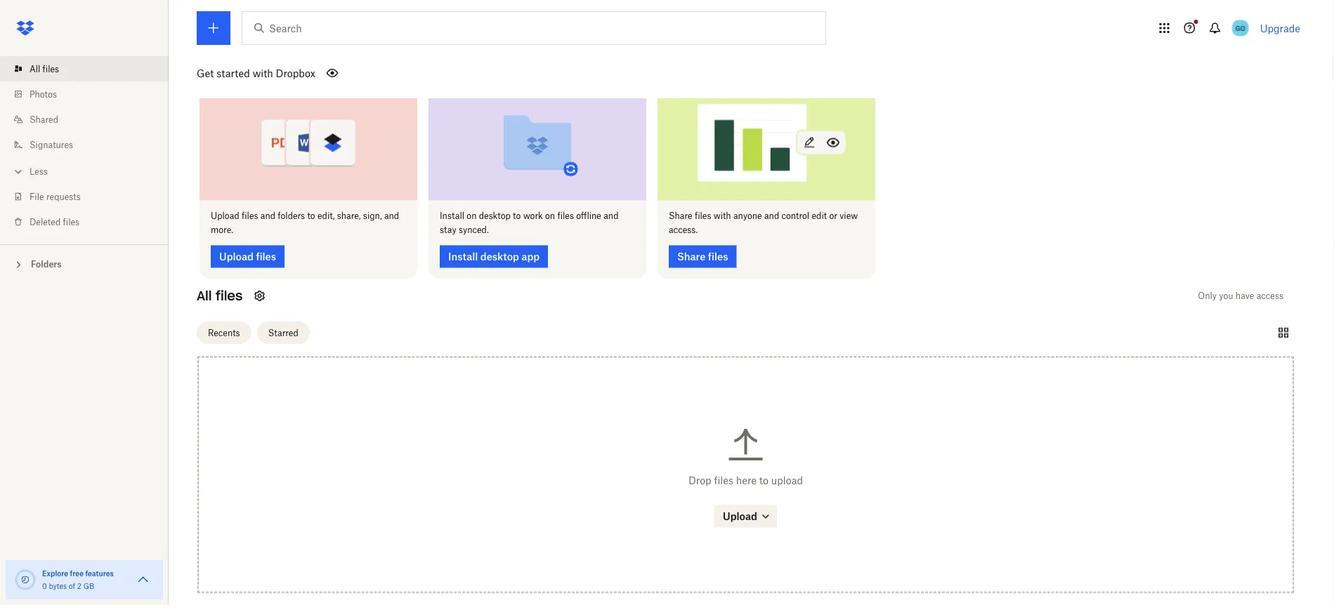 Task type: vqa. For each thing, say whether or not it's contained in the screenshot.
content.
no



Task type: describe. For each thing, give the bounding box(es) containing it.
upload files
[[219, 251, 276, 263]]

share,
[[337, 211, 361, 221]]

all inside 'list item'
[[30, 64, 40, 74]]

shared
[[30, 114, 58, 125]]

2
[[77, 582, 81, 591]]

1 on from the left
[[467, 211, 477, 221]]

drop files here to upload
[[689, 475, 803, 487]]

1 and from the left
[[261, 211, 275, 221]]

quota usage element
[[14, 569, 37, 592]]

files inside install on desktop to work on files offline and stay synced.
[[557, 211, 574, 221]]

folders
[[278, 211, 305, 221]]

shared link
[[11, 107, 169, 132]]

upload inside dropdown button
[[723, 511, 757, 523]]

folders button
[[0, 254, 169, 274]]

share files button
[[669, 246, 737, 268]]

features
[[85, 569, 114, 578]]

upload button
[[715, 505, 777, 528]]

here
[[736, 475, 757, 487]]

anyone
[[733, 211, 762, 221]]

recents
[[208, 328, 240, 338]]

desktop inside button
[[480, 251, 519, 263]]

0
[[42, 582, 47, 591]]

folders
[[31, 259, 62, 270]]

access
[[1257, 291, 1284, 301]]

sign,
[[363, 211, 382, 221]]

deleted
[[30, 217, 61, 227]]

with for started
[[253, 67, 273, 79]]

file requests link
[[11, 184, 169, 209]]

files left folder settings "icon" at the left of page
[[216, 288, 243, 304]]

requests
[[46, 191, 81, 202]]

to inside 'upload files and folders to edit, share, sign, and more.'
[[307, 211, 315, 221]]

started
[[217, 67, 250, 79]]

and inside share files with anyone and control edit or view access.
[[764, 211, 779, 221]]

install on desktop to work on files offline and stay synced.
[[440, 211, 619, 235]]

more.
[[211, 225, 233, 235]]

app
[[522, 251, 540, 263]]

offline
[[576, 211, 601, 221]]

signatures
[[30, 139, 73, 150]]

file
[[30, 191, 44, 202]]

share files with anyone and control edit or view access.
[[669, 211, 858, 235]]

gb
[[83, 582, 94, 591]]

recents button
[[197, 322, 251, 344]]

all files list item
[[0, 56, 169, 82]]

get started with dropbox
[[197, 67, 315, 79]]

have
[[1236, 291, 1254, 301]]

photos
[[30, 89, 57, 99]]

only you have access
[[1198, 291, 1284, 301]]

upload files and folders to edit, share, sign, and more.
[[211, 211, 399, 235]]

access.
[[669, 225, 698, 235]]

install for install on desktop to work on files offline and stay synced.
[[440, 211, 464, 221]]

install for install desktop app
[[448, 251, 478, 263]]

share for share files
[[677, 251, 706, 263]]

files inside share files button
[[708, 251, 728, 263]]

starred
[[268, 328, 298, 338]]

get
[[197, 67, 214, 79]]

file requests
[[30, 191, 81, 202]]

files left here
[[714, 475, 734, 487]]

upload for upload files and folders to edit, share, sign, and more.
[[211, 211, 239, 221]]

1 horizontal spatial all files
[[197, 288, 243, 304]]



Task type: locate. For each thing, give the bounding box(es) containing it.
files inside upload files 'button'
[[256, 251, 276, 263]]

0 horizontal spatial to
[[307, 211, 315, 221]]

0 horizontal spatial all files
[[30, 64, 59, 74]]

to left edit,
[[307, 211, 315, 221]]

list containing all files
[[0, 48, 169, 245]]

photos link
[[11, 82, 169, 107]]

all files
[[30, 64, 59, 74], [197, 288, 243, 304]]

upload files button
[[211, 246, 285, 268]]

with
[[253, 67, 273, 79], [714, 211, 731, 221]]

work
[[523, 211, 543, 221]]

1 vertical spatial all
[[197, 288, 212, 304]]

0 vertical spatial upload
[[211, 211, 239, 221]]

2 and from the left
[[384, 211, 399, 221]]

desktop inside install on desktop to work on files offline and stay synced.
[[479, 211, 511, 221]]

0 vertical spatial all files
[[30, 64, 59, 74]]

go button
[[1229, 17, 1252, 39]]

install inside button
[[448, 251, 478, 263]]

files left offline
[[557, 211, 574, 221]]

1 vertical spatial share
[[677, 251, 706, 263]]

share inside share files with anyone and control edit or view access.
[[669, 211, 693, 221]]

upload
[[211, 211, 239, 221], [219, 251, 254, 263], [723, 511, 757, 523]]

to left work
[[513, 211, 521, 221]]

all up "photos"
[[30, 64, 40, 74]]

share up 'access.'
[[669, 211, 693, 221]]

upload down more. at the top of the page
[[219, 251, 254, 263]]

files
[[43, 64, 59, 74], [242, 211, 258, 221], [557, 211, 574, 221], [695, 211, 711, 221], [63, 217, 79, 227], [256, 251, 276, 263], [708, 251, 728, 263], [216, 288, 243, 304], [714, 475, 734, 487]]

only
[[1198, 291, 1217, 301]]

files up folder settings "icon" at the left of page
[[256, 251, 276, 263]]

1 horizontal spatial on
[[545, 211, 555, 221]]

with left anyone
[[714, 211, 731, 221]]

to for drop files here to upload
[[759, 475, 769, 487]]

all files inside 'list item'
[[30, 64, 59, 74]]

and right sign,
[[384, 211, 399, 221]]

1 vertical spatial desktop
[[480, 251, 519, 263]]

files down share files with anyone and control edit or view access.
[[708, 251, 728, 263]]

and
[[261, 211, 275, 221], [384, 211, 399, 221], [604, 211, 619, 221], [764, 211, 779, 221]]

explore free features 0 bytes of 2 gb
[[42, 569, 114, 591]]

upgrade link
[[1260, 22, 1301, 34]]

upload inside 'upload files and folders to edit, share, sign, and more.'
[[211, 211, 239, 221]]

edit,
[[318, 211, 335, 221]]

files inside 'upload files and folders to edit, share, sign, and more.'
[[242, 211, 258, 221]]

0 vertical spatial share
[[669, 211, 693, 221]]

and left the control
[[764, 211, 779, 221]]

0 horizontal spatial on
[[467, 211, 477, 221]]

on right work
[[545, 211, 555, 221]]

all files up "photos"
[[30, 64, 59, 74]]

install desktop app
[[448, 251, 540, 263]]

files up 'access.'
[[695, 211, 711, 221]]

4 and from the left
[[764, 211, 779, 221]]

on up synced.
[[467, 211, 477, 221]]

1 vertical spatial all files
[[197, 288, 243, 304]]

0 horizontal spatial with
[[253, 67, 273, 79]]

or
[[829, 211, 837, 221]]

explore
[[42, 569, 68, 578]]

of
[[69, 582, 75, 591]]

1 horizontal spatial to
[[513, 211, 521, 221]]

files up "photos"
[[43, 64, 59, 74]]

upgrade
[[1260, 22, 1301, 34]]

files inside deleted files link
[[63, 217, 79, 227]]

2 on from the left
[[545, 211, 555, 221]]

to right here
[[759, 475, 769, 487]]

1 horizontal spatial with
[[714, 211, 731, 221]]

and left folders
[[261, 211, 275, 221]]

files up upload files
[[242, 211, 258, 221]]

upload down drop files here to upload
[[723, 511, 757, 523]]

files inside share files with anyone and control edit or view access.
[[695, 211, 711, 221]]

files inside 'all files' link
[[43, 64, 59, 74]]

install down synced.
[[448, 251, 478, 263]]

all up recents button
[[197, 288, 212, 304]]

desktop
[[479, 211, 511, 221], [480, 251, 519, 263]]

3 and from the left
[[604, 211, 619, 221]]

install inside install on desktop to work on files offline and stay synced.
[[440, 211, 464, 221]]

0 vertical spatial with
[[253, 67, 273, 79]]

Search in folder "Dropbox" text field
[[269, 20, 797, 36]]

0 horizontal spatial all
[[30, 64, 40, 74]]

desktop left app
[[480, 251, 519, 263]]

1 horizontal spatial all
[[197, 288, 212, 304]]

you
[[1219, 291, 1234, 301]]

all files up recents button
[[197, 288, 243, 304]]

and inside install on desktop to work on files offline and stay synced.
[[604, 211, 619, 221]]

view
[[840, 211, 858, 221]]

dropbox image
[[11, 14, 39, 42]]

1 vertical spatial upload
[[219, 251, 254, 263]]

list
[[0, 48, 169, 245]]

share down 'access.'
[[677, 251, 706, 263]]

upload up more. at the top of the page
[[211, 211, 239, 221]]

upload
[[771, 475, 803, 487]]

files right the deleted
[[63, 217, 79, 227]]

synced.
[[459, 225, 489, 235]]

1 vertical spatial with
[[714, 211, 731, 221]]

deleted files
[[30, 217, 79, 227]]

bytes
[[49, 582, 67, 591]]

upload inside 'button'
[[219, 251, 254, 263]]

install up stay
[[440, 211, 464, 221]]

to inside install on desktop to work on files offline and stay synced.
[[513, 211, 521, 221]]

2 horizontal spatial to
[[759, 475, 769, 487]]

upload for upload files
[[219, 251, 254, 263]]

share for share files with anyone and control edit or view access.
[[669, 211, 693, 221]]

share files
[[677, 251, 728, 263]]

control
[[782, 211, 810, 221]]

with for files
[[714, 211, 731, 221]]

desktop up synced.
[[479, 211, 511, 221]]

starred button
[[257, 322, 310, 344]]

edit
[[812, 211, 827, 221]]

on
[[467, 211, 477, 221], [545, 211, 555, 221]]

all
[[30, 64, 40, 74], [197, 288, 212, 304]]

1 vertical spatial install
[[448, 251, 478, 263]]

less image
[[11, 165, 25, 179]]

with inside share files with anyone and control edit or view access.
[[714, 211, 731, 221]]

0 vertical spatial install
[[440, 211, 464, 221]]

install desktop app button
[[440, 246, 548, 268]]

with right 'started'
[[253, 67, 273, 79]]

0 vertical spatial desktop
[[479, 211, 511, 221]]

to
[[307, 211, 315, 221], [513, 211, 521, 221], [759, 475, 769, 487]]

dropbox
[[276, 67, 315, 79]]

2 vertical spatial upload
[[723, 511, 757, 523]]

install
[[440, 211, 464, 221], [448, 251, 478, 263]]

share
[[669, 211, 693, 221], [677, 251, 706, 263]]

free
[[70, 569, 84, 578]]

all files link
[[11, 56, 169, 82]]

folder settings image
[[251, 288, 268, 305]]

signatures link
[[11, 132, 169, 157]]

drop
[[689, 475, 712, 487]]

and right offline
[[604, 211, 619, 221]]

stay
[[440, 225, 456, 235]]

share inside button
[[677, 251, 706, 263]]

0 vertical spatial all
[[30, 64, 40, 74]]

less
[[30, 166, 48, 177]]

deleted files link
[[11, 209, 169, 235]]

go
[[1236, 24, 1246, 32]]

to for install on desktop to work on files offline and stay synced.
[[513, 211, 521, 221]]



